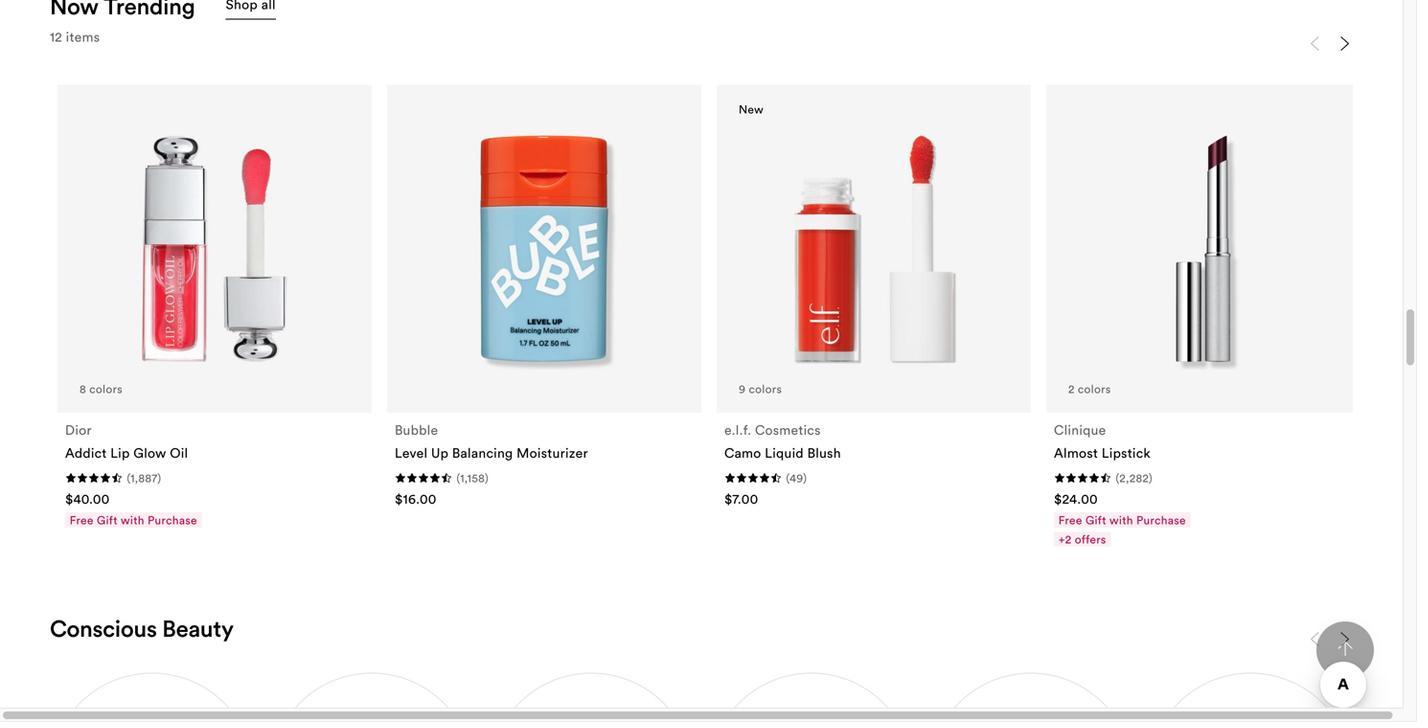 Task type: describe. For each thing, give the bounding box(es) containing it.
balancing
[[452, 445, 513, 462]]

$24.00
[[1054, 491, 1098, 508]]

) for glow
[[158, 471, 161, 486]]

2 colors
[[1069, 382, 1111, 396]]

) for liquid
[[803, 471, 807, 486]]

glow
[[133, 445, 166, 462]]

camo
[[725, 445, 762, 462]]

almost
[[1054, 445, 1099, 462]]

bubble level up balancing moisturizer image
[[419, 123, 670, 375]]

12
[[50, 28, 62, 46]]

previous slide image
[[1307, 632, 1323, 647]]

4 ) from the left
[[1149, 471, 1153, 486]]

with for $24.00
[[1110, 513, 1134, 528]]

( 49 )
[[786, 471, 807, 486]]

9 colors
[[739, 382, 782, 396]]

next slide image for bonus offers carousal region
[[1338, 632, 1353, 647]]

free for $40.00
[[70, 513, 94, 528]]

gift for $40.00
[[97, 513, 118, 528]]

purchase for clinique almost lipstick
[[1137, 513, 1186, 528]]

free for $24.00
[[1059, 513, 1083, 528]]

previous slide image
[[1307, 36, 1323, 51]]

9
[[739, 382, 746, 396]]

oil
[[170, 445, 188, 462]]

clinique almost lipstick
[[1054, 422, 1151, 462]]

2,282
[[1120, 471, 1149, 486]]

( 1,887 )
[[127, 471, 161, 486]]

2 colors from the left
[[749, 382, 782, 396]]

dior
[[65, 422, 92, 439]]

liquid
[[765, 445, 804, 462]]

49
[[790, 471, 803, 486]]

e.l.f. cosmetics camo liquid blush image
[[748, 123, 1000, 375]]

cosmetics
[[755, 422, 821, 439]]

beauty
[[162, 614, 234, 644]]

colors for clinique
[[1078, 382, 1111, 396]]

items
[[66, 28, 100, 46]]

$40.00 free gift with purchase
[[65, 491, 197, 528]]

1,158
[[460, 471, 485, 486]]

bubble level up balancing moisturizer
[[395, 422, 588, 462]]

dior addict lip glow oil image
[[89, 123, 340, 375]]

$16.00
[[395, 491, 437, 508]]

$24.00 free gift with purchase +2 offers
[[1054, 491, 1186, 547]]

conscious
[[50, 614, 157, 644]]

up
[[431, 445, 449, 462]]

e.l.f.
[[725, 422, 752, 439]]

( 1,158 )
[[457, 471, 489, 486]]

e.l.f. cosmetics camo liquid blush
[[725, 422, 841, 462]]

) for balancing
[[485, 471, 489, 486]]



Task type: locate. For each thing, give the bounding box(es) containing it.
purchase
[[148, 513, 197, 528], [1137, 513, 1186, 528]]

1 horizontal spatial colors
[[749, 382, 782, 396]]

4 ( from the left
[[1116, 471, 1120, 486]]

2 purchase from the left
[[1137, 513, 1186, 528]]

1,887
[[131, 471, 158, 486]]

2 with from the left
[[1110, 513, 1134, 528]]

1 ( from the left
[[127, 471, 131, 486]]

3 ( from the left
[[786, 471, 790, 486]]

( 2,282 )
[[1116, 471, 1153, 486]]

2 gift from the left
[[1086, 513, 1107, 528]]

+2
[[1059, 533, 1072, 547]]

1 free from the left
[[70, 513, 94, 528]]

free
[[70, 513, 94, 528], [1059, 513, 1083, 528]]

1 colors from the left
[[89, 382, 123, 396]]

8
[[80, 382, 86, 396]]

gift for $24.00
[[1086, 513, 1107, 528]]

3 colors from the left
[[1078, 382, 1111, 396]]

next slide image right previous slide image
[[1338, 36, 1353, 51]]

0 horizontal spatial colors
[[89, 382, 123, 396]]

gift
[[97, 513, 118, 528], [1086, 513, 1107, 528]]

( for glow
[[127, 471, 131, 486]]

)
[[158, 471, 161, 486], [485, 471, 489, 486], [803, 471, 807, 486], [1149, 471, 1153, 486]]

purchase for dior addict lip glow oil
[[148, 513, 197, 528]]

1 ) from the left
[[158, 471, 161, 486]]

moisturizer
[[517, 445, 588, 462]]

8 colors
[[80, 382, 123, 396]]

2 ) from the left
[[485, 471, 489, 486]]

colors for dior
[[89, 382, 123, 396]]

next slide image inside now trending product carousel region
[[1338, 36, 1353, 51]]

offers
[[1075, 533, 1107, 547]]

2 ( from the left
[[457, 471, 460, 486]]

dior addict lip glow oil
[[65, 422, 188, 462]]

addict
[[65, 445, 107, 462]]

( down 'lip'
[[127, 471, 131, 486]]

next slide image right previous slide icon
[[1338, 632, 1353, 647]]

( down liquid on the bottom of the page
[[786, 471, 790, 486]]

0 horizontal spatial free
[[70, 513, 94, 528]]

1 horizontal spatial gift
[[1086, 513, 1107, 528]]

clinique almost lipstick image
[[1078, 123, 1330, 375]]

1 horizontal spatial with
[[1110, 513, 1134, 528]]

$7.00
[[725, 491, 759, 508]]

2
[[1069, 382, 1075, 396]]

1 gift from the left
[[97, 513, 118, 528]]

gift inside $24.00 free gift with purchase +2 offers
[[1086, 513, 1107, 528]]

3 ) from the left
[[803, 471, 807, 486]]

) down 'balancing'
[[485, 471, 489, 486]]

gift inside $40.00 free gift with purchase
[[97, 513, 118, 528]]

colors right 2
[[1078, 382, 1111, 396]]

free down $40.00
[[70, 513, 94, 528]]

) down lipstick
[[1149, 471, 1153, 486]]

2 free from the left
[[1059, 513, 1083, 528]]

free inside $24.00 free gift with purchase +2 offers
[[1059, 513, 1083, 528]]

lip
[[110, 445, 130, 462]]

1 vertical spatial next slide image
[[1338, 632, 1353, 647]]

gift down $40.00
[[97, 513, 118, 528]]

0 vertical spatial next slide image
[[1338, 36, 1353, 51]]

0 horizontal spatial purchase
[[148, 513, 197, 528]]

with down ( 2,282 )
[[1110, 513, 1134, 528]]

( down lipstick
[[1116, 471, 1120, 486]]

1 next slide image from the top
[[1338, 36, 1353, 51]]

bonus offers carousal region
[[50, 626, 1369, 723]]

bubble
[[395, 422, 438, 439]]

level
[[395, 445, 428, 462]]

purchase down ( 1,887 )
[[148, 513, 197, 528]]

$40.00
[[65, 491, 110, 508]]

(
[[127, 471, 131, 486], [457, 471, 460, 486], [786, 471, 790, 486], [1116, 471, 1120, 486]]

back to top image
[[1338, 642, 1353, 657]]

colors
[[89, 382, 123, 396], [749, 382, 782, 396], [1078, 382, 1111, 396]]

( down 'balancing'
[[457, 471, 460, 486]]

blush
[[808, 445, 841, 462]]

next slide image for now trending product carousel region
[[1338, 36, 1353, 51]]

2 next slide image from the top
[[1338, 632, 1353, 647]]

with inside $40.00 free gift with purchase
[[121, 513, 145, 528]]

conscious beauty
[[50, 614, 234, 644]]

with down 1,887
[[121, 513, 145, 528]]

0 horizontal spatial with
[[121, 513, 145, 528]]

purchase inside $24.00 free gift with purchase +2 offers
[[1137, 513, 1186, 528]]

free inside $40.00 free gift with purchase
[[70, 513, 94, 528]]

1 with from the left
[[121, 513, 145, 528]]

( for balancing
[[457, 471, 460, 486]]

1 horizontal spatial purchase
[[1137, 513, 1186, 528]]

new
[[739, 102, 764, 116]]

2 horizontal spatial colors
[[1078, 382, 1111, 396]]

12 items
[[50, 28, 100, 46]]

next slide image
[[1338, 36, 1353, 51], [1338, 632, 1353, 647]]

gift up offers
[[1086, 513, 1107, 528]]

purchase inside $40.00 free gift with purchase
[[148, 513, 197, 528]]

lipstick
[[1102, 445, 1151, 462]]

with for $40.00
[[121, 513, 145, 528]]

1 purchase from the left
[[148, 513, 197, 528]]

free up +2
[[1059, 513, 1083, 528]]

purchase down 2,282
[[1137, 513, 1186, 528]]

( for liquid
[[786, 471, 790, 486]]

1 horizontal spatial free
[[1059, 513, 1083, 528]]

) down liquid on the bottom of the page
[[803, 471, 807, 486]]

colors right 8
[[89, 382, 123, 396]]

) down glow in the left of the page
[[158, 471, 161, 486]]

with inside $24.00 free gift with purchase +2 offers
[[1110, 513, 1134, 528]]

with
[[121, 513, 145, 528], [1110, 513, 1134, 528]]

0 horizontal spatial gift
[[97, 513, 118, 528]]

colors right 9
[[749, 382, 782, 396]]

clinique
[[1054, 422, 1106, 439]]

now trending product carousel region
[[50, 29, 1361, 570]]



